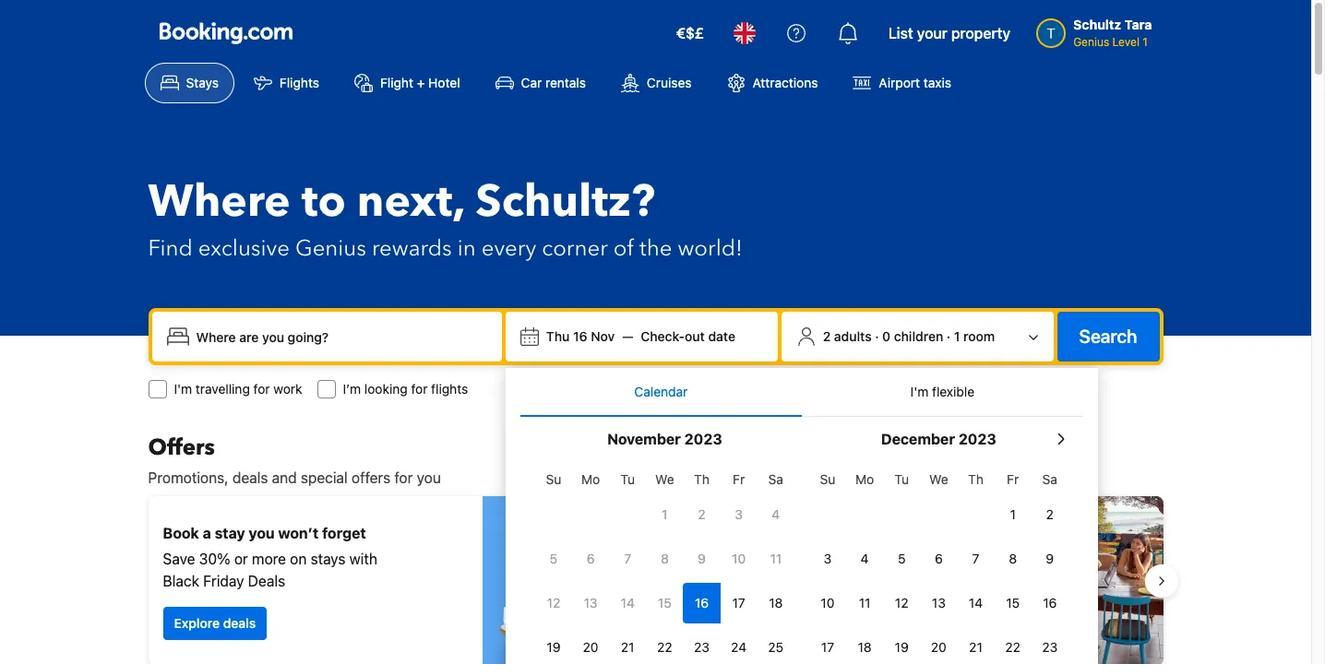 Task type: vqa. For each thing, say whether or not it's contained in the screenshot.
Sa corresponding to December 2023
yes



Task type: describe. For each thing, give the bounding box(es) containing it.
every
[[482, 234, 537, 264]]

grid for december
[[810, 462, 1069, 665]]

2023 for november 2023
[[685, 431, 723, 448]]

23 December 2023 checkbox
[[1032, 628, 1069, 665]]

stays
[[311, 551, 346, 568]]

€$£ button
[[665, 11, 715, 55]]

thu 16 nov — check-out date
[[547, 329, 736, 344]]

21 November 2023 checkbox
[[610, 628, 647, 665]]

a for book
[[203, 525, 211, 542]]

17 for 17 option
[[733, 596, 746, 611]]

9 December 2023 checkbox
[[1032, 539, 1069, 580]]

24 November 2023 checkbox
[[721, 628, 758, 665]]

november 2023
[[608, 431, 723, 448]]

stays,
[[713, 562, 752, 579]]

of
[[614, 234, 634, 264]]

2 for november 2023
[[698, 507, 706, 523]]

list
[[889, 25, 914, 42]]

december 2023
[[882, 431, 997, 448]]

17 for 17 december 2023 option
[[822, 640, 835, 656]]

check-out date button
[[634, 320, 743, 354]]

rentals
[[546, 75, 586, 90]]

22 for the 22 november 2023 option
[[657, 640, 673, 656]]

search for black friday deals on stays image
[[482, 497, 649, 665]]

cruises
[[647, 75, 692, 90]]

where
[[148, 172, 291, 233]]

0 horizontal spatial 16
[[573, 329, 588, 344]]

15 December 2023 checkbox
[[995, 584, 1032, 624]]

search
[[1080, 326, 1138, 347]]

10 for 10 option
[[821, 596, 835, 611]]

i'm for i'm travelling for work
[[174, 381, 192, 397]]

9 for 9 november 2023 "option"
[[698, 551, 706, 567]]

deals
[[248, 573, 285, 590]]

explore deals
[[174, 616, 256, 632]]

13 November 2023 checkbox
[[572, 584, 610, 624]]

11 for 11 november 2023 checkbox
[[771, 551, 782, 567]]

take your longest holiday yet browse properties offering long- term stays, many at reduced monthly rates.
[[678, 514, 895, 601]]

tu for december 2023
[[895, 472, 910, 488]]

5 for 5 november 2023 checkbox
[[550, 551, 558, 567]]

7 November 2023 checkbox
[[610, 539, 647, 580]]

flexible
[[933, 384, 975, 400]]

8 November 2023 checkbox
[[647, 539, 684, 580]]

21 for the 21 november 2023 checkbox
[[621, 640, 635, 656]]

flights link
[[238, 63, 335, 103]]

6 for 6 option
[[587, 551, 595, 567]]

1 December 2023 checkbox
[[995, 495, 1032, 536]]

1 inside 1 november 2023 checkbox
[[662, 507, 668, 523]]

search button
[[1058, 312, 1160, 362]]

car rentals
[[521, 75, 586, 90]]

20 December 2023 checkbox
[[921, 628, 958, 665]]

2023 for december 2023
[[959, 431, 997, 448]]

you inside 'book a stay you won't forget save 30% or more on stays with black friday deals'
[[249, 525, 275, 542]]

on
[[290, 551, 307, 568]]

car rentals link
[[480, 63, 602, 103]]

long-
[[860, 540, 895, 557]]

book a stay you won't forget save 30% or more on stays with black friday deals
[[163, 525, 378, 590]]

13 for '13' option at the left
[[584, 596, 598, 611]]

travelling
[[196, 381, 250, 397]]

10 November 2023 checkbox
[[721, 539, 758, 580]]

with
[[350, 551, 378, 568]]

2 adults · 0 children · 1 room
[[823, 329, 996, 344]]

take your longest holiday yet image
[[998, 497, 1164, 665]]

tab list containing calendar
[[521, 368, 1084, 418]]

fr for november 2023
[[733, 472, 745, 488]]

offering
[[804, 540, 856, 557]]

next,
[[357, 172, 465, 233]]

20 for "20 november 2023" option
[[583, 640, 599, 656]]

stays link
[[145, 63, 234, 103]]

forget
[[322, 525, 366, 542]]

nov
[[591, 329, 615, 344]]

we for december
[[930, 472, 949, 488]]

room
[[964, 329, 996, 344]]

stays
[[186, 75, 219, 90]]

2 inside button
[[823, 329, 831, 344]]

16 for 16 option
[[1044, 596, 1058, 611]]

th for december 2023
[[969, 472, 984, 488]]

to
[[302, 172, 346, 233]]

sa for december 2023
[[1043, 472, 1058, 488]]

list your property
[[889, 25, 1011, 42]]

1 November 2023 checkbox
[[647, 495, 684, 536]]

region containing take your longest holiday yet
[[133, 489, 1179, 665]]

tara
[[1125, 17, 1153, 32]]

1 · from the left
[[876, 329, 880, 344]]

grid for november
[[535, 462, 795, 665]]

16 December 2023 checkbox
[[1032, 584, 1069, 624]]

—
[[623, 329, 634, 344]]

i'm flexible
[[911, 384, 975, 400]]

schultz tara genius level 1
[[1074, 17, 1153, 49]]

the
[[640, 234, 673, 264]]

attractions
[[753, 75, 818, 90]]

longest
[[751, 514, 804, 531]]

15 for 15 november 2023 "checkbox"
[[658, 596, 672, 611]]

offers
[[148, 433, 215, 464]]

calendar button
[[521, 368, 802, 416]]

attractions link
[[711, 63, 834, 103]]

airport taxis
[[879, 75, 952, 90]]

black
[[163, 573, 199, 590]]

property
[[952, 25, 1011, 42]]

deals inside offers promotions, deals and special offers for you
[[232, 470, 268, 487]]

thu
[[547, 329, 570, 344]]

5 November 2023 checkbox
[[535, 539, 572, 580]]

your for longest
[[715, 514, 747, 531]]

world!
[[678, 234, 743, 264]]

19 November 2023 checkbox
[[535, 628, 572, 665]]

find a stay
[[689, 627, 755, 643]]

a for find
[[719, 627, 726, 643]]

work
[[274, 381, 302, 397]]

i'm travelling for work
[[174, 381, 302, 397]]

3 for 3 option
[[824, 551, 832, 567]]

17 November 2023 checkbox
[[721, 584, 758, 624]]

for for work
[[254, 381, 270, 397]]

browse
[[678, 540, 727, 557]]

7 for '7' checkbox
[[973, 551, 980, 567]]

stay for book
[[215, 525, 245, 542]]

take
[[678, 514, 711, 531]]

exclusive
[[198, 234, 290, 264]]

monthly
[[678, 584, 732, 601]]

12 December 2023 checkbox
[[884, 584, 921, 624]]

cruises link
[[606, 63, 708, 103]]

6 December 2023 checkbox
[[921, 539, 958, 580]]

23 November 2023 checkbox
[[684, 628, 721, 665]]

you inside offers promotions, deals and special offers for you
[[417, 470, 441, 487]]

16 cell
[[684, 580, 721, 624]]

for for flights
[[411, 381, 428, 397]]

many
[[756, 562, 792, 579]]

10 December 2023 checkbox
[[810, 584, 847, 624]]

level
[[1113, 35, 1140, 49]]

5 for 5 option
[[898, 551, 906, 567]]

mo for november
[[582, 472, 600, 488]]

11 November 2023 checkbox
[[758, 539, 795, 580]]

2 adults · 0 children · 1 room button
[[789, 319, 1047, 355]]

friday
[[203, 573, 244, 590]]

airport taxis link
[[838, 63, 968, 103]]

or
[[234, 551, 248, 568]]

adults
[[835, 329, 872, 344]]

9 for 9 december 2023 checkbox
[[1047, 551, 1055, 567]]

i'm looking for flights
[[343, 381, 468, 397]]



Task type: locate. For each thing, give the bounding box(es) containing it.
12 inside 12 option
[[896, 596, 909, 611]]

11
[[771, 551, 782, 567], [859, 596, 871, 611]]

11 for 11 december 2023 option
[[859, 596, 871, 611]]

· right children
[[947, 329, 951, 344]]

date
[[709, 329, 736, 344]]

0 horizontal spatial tu
[[621, 472, 635, 488]]

su up holiday at the right of page
[[820, 472, 836, 488]]

14 inside "option"
[[969, 596, 983, 611]]

1 su from the left
[[546, 472, 562, 488]]

5 December 2023 checkbox
[[884, 539, 921, 580]]

16 inside checkbox
[[695, 596, 709, 611]]

11 left the at
[[771, 551, 782, 567]]

2 grid from the left
[[810, 462, 1069, 665]]

1 horizontal spatial 2023
[[959, 431, 997, 448]]

19 right 18 option
[[895, 640, 909, 656]]

9 right 8 checkbox
[[1047, 551, 1055, 567]]

15 for 15 "option"
[[1007, 596, 1020, 611]]

1 horizontal spatial 10
[[821, 596, 835, 611]]

1 horizontal spatial genius
[[1074, 35, 1110, 49]]

1 inside 2 adults · 0 children · 1 room button
[[955, 329, 961, 344]]

2 8 from the left
[[1009, 551, 1018, 567]]

2 5 from the left
[[898, 551, 906, 567]]

deals left and
[[232, 470, 268, 487]]

tab list
[[521, 368, 1084, 418]]

taxis
[[924, 75, 952, 90]]

grid
[[535, 462, 795, 665], [810, 462, 1069, 665]]

1 horizontal spatial grid
[[810, 462, 1069, 665]]

20 for 20 december 2023 option
[[932, 640, 947, 656]]

a right the book
[[203, 525, 211, 542]]

th for november 2023
[[694, 472, 710, 488]]

i'm flexible button
[[802, 368, 1084, 416]]

5 left 6 option
[[550, 551, 558, 567]]

6
[[587, 551, 595, 567], [935, 551, 943, 567]]

you up more on the bottom left of page
[[249, 525, 275, 542]]

23 inside option
[[694, 640, 710, 656]]

1 horizontal spatial we
[[930, 472, 949, 488]]

1 vertical spatial a
[[719, 627, 726, 643]]

0 horizontal spatial 2
[[698, 507, 706, 523]]

su
[[546, 472, 562, 488], [820, 472, 836, 488]]

1 20 from the left
[[583, 640, 599, 656]]

0 horizontal spatial 23
[[694, 640, 710, 656]]

your right take
[[715, 514, 747, 531]]

i'm left travelling
[[174, 381, 192, 397]]

0 horizontal spatial 22
[[657, 640, 673, 656]]

22 right 21 december 2023 option
[[1006, 640, 1021, 656]]

25 November 2023 checkbox
[[758, 628, 795, 665]]

0 horizontal spatial sa
[[769, 472, 784, 488]]

1 horizontal spatial 17
[[822, 640, 835, 656]]

12
[[547, 596, 561, 611], [896, 596, 909, 611]]

10 inside 10 november 2023 option
[[732, 551, 746, 567]]

hotel
[[429, 75, 460, 90]]

16 November 2023 checkbox
[[684, 584, 721, 624]]

more
[[252, 551, 286, 568]]

0 vertical spatial 11
[[771, 551, 782, 567]]

stay for find
[[729, 627, 755, 643]]

21 right "20 november 2023" option
[[621, 640, 635, 656]]

3
[[735, 507, 743, 523], [824, 551, 832, 567]]

1 14 from the left
[[621, 596, 635, 611]]

7 left 8 "checkbox" on the bottom
[[624, 551, 632, 567]]

3 right the at
[[824, 551, 832, 567]]

i'm
[[343, 381, 361, 397]]

1 down tara
[[1143, 35, 1149, 49]]

13 right 12 november 2023 option
[[584, 596, 598, 611]]

a inside 'book a stay you won't forget save 30% or more on stays with black friday deals'
[[203, 525, 211, 542]]

i'm inside button
[[911, 384, 929, 400]]

16 right thu
[[573, 329, 588, 344]]

0 horizontal spatial 18
[[769, 596, 783, 611]]

12 for 12 option
[[896, 596, 909, 611]]

1 horizontal spatial 19
[[895, 640, 909, 656]]

15 inside 15 november 2023 "checkbox"
[[658, 596, 672, 611]]

13 right 12 option
[[932, 596, 946, 611]]

special
[[301, 470, 348, 487]]

su up 5 november 2023 checkbox
[[546, 472, 562, 488]]

1
[[1143, 35, 1149, 49], [955, 329, 961, 344], [662, 507, 668, 523], [1011, 507, 1016, 523]]

9 November 2023 checkbox
[[684, 539, 721, 580]]

sa
[[769, 472, 784, 488], [1043, 472, 1058, 488]]

1 horizontal spatial your
[[918, 25, 948, 42]]

2 su from the left
[[820, 472, 836, 488]]

1 7 from the left
[[624, 551, 632, 567]]

1 vertical spatial 17
[[822, 640, 835, 656]]

flights
[[280, 75, 319, 90]]

1 horizontal spatial find
[[689, 627, 716, 643]]

10
[[732, 551, 746, 567], [821, 596, 835, 611]]

18 left 19 checkbox
[[858, 640, 872, 656]]

0 horizontal spatial 11
[[771, 551, 782, 567]]

2 9 from the left
[[1047, 551, 1055, 567]]

0 horizontal spatial genius
[[295, 234, 366, 264]]

2 mo from the left
[[856, 472, 875, 488]]

6 November 2023 checkbox
[[572, 539, 610, 580]]

3 for 3 november 2023 checkbox on the bottom
[[735, 507, 743, 523]]

list your property link
[[878, 11, 1022, 55]]

23
[[694, 640, 710, 656], [1043, 640, 1058, 656]]

9 inside checkbox
[[1047, 551, 1055, 567]]

1 23 from the left
[[694, 640, 710, 656]]

and
[[272, 470, 297, 487]]

21 right 20 december 2023 option
[[970, 640, 983, 656]]

14 left 15 november 2023 "checkbox"
[[621, 596, 635, 611]]

0 vertical spatial 10
[[732, 551, 746, 567]]

1 inside 1 december 2023 option
[[1011, 507, 1016, 523]]

1 horizontal spatial 20
[[932, 640, 947, 656]]

14 for the 14 november 2023 "checkbox"
[[621, 596, 635, 611]]

find inside find a stay link
[[689, 627, 716, 643]]

rates.
[[736, 584, 774, 601]]

8 right '7' checkbox
[[1009, 551, 1018, 567]]

5 right long-
[[898, 551, 906, 567]]

0 horizontal spatial fr
[[733, 472, 745, 488]]

12 left '13' option at the left
[[547, 596, 561, 611]]

16 for 16 checkbox
[[695, 596, 709, 611]]

flight + hotel link
[[339, 63, 476, 103]]

1 horizontal spatial th
[[969, 472, 984, 488]]

7 inside 'option'
[[624, 551, 632, 567]]

0 horizontal spatial ·
[[876, 329, 880, 344]]

1 vertical spatial 3
[[824, 551, 832, 567]]

2023 right november
[[685, 431, 723, 448]]

19 inside option
[[547, 640, 561, 656]]

23 right 22 "option"
[[1043, 640, 1058, 656]]

1 horizontal spatial i'm
[[911, 384, 929, 400]]

looking
[[365, 381, 408, 397]]

your right 'list'
[[918, 25, 948, 42]]

0 vertical spatial your
[[918, 25, 948, 42]]

0 horizontal spatial you
[[249, 525, 275, 542]]

1 vertical spatial genius
[[295, 234, 366, 264]]

0 horizontal spatial 3
[[735, 507, 743, 523]]

1 horizontal spatial 3
[[824, 551, 832, 567]]

rewards
[[372, 234, 452, 264]]

1 horizontal spatial ·
[[947, 329, 951, 344]]

find down 16 checkbox
[[689, 627, 716, 643]]

your account menu schultz tara genius level 1 element
[[1037, 8, 1160, 51]]

19 for 19 checkbox
[[895, 640, 909, 656]]

2 14 from the left
[[969, 596, 983, 611]]

flights
[[431, 381, 468, 397]]

7 December 2023 checkbox
[[958, 539, 995, 580]]

23 for "23 november 2023" option
[[694, 640, 710, 656]]

save
[[163, 551, 195, 568]]

2 right 1 december 2023 option
[[1047, 507, 1054, 523]]

2 tu from the left
[[895, 472, 910, 488]]

fr
[[733, 472, 745, 488], [1008, 472, 1020, 488]]

2 sa from the left
[[1043, 472, 1058, 488]]

0 vertical spatial stay
[[215, 525, 245, 542]]

1 fr from the left
[[733, 472, 745, 488]]

1 6 from the left
[[587, 551, 595, 567]]

1 inside schultz tara genius level 1
[[1143, 35, 1149, 49]]

18 down many
[[769, 596, 783, 611]]

17 down stays,
[[733, 596, 746, 611]]

19 December 2023 checkbox
[[884, 628, 921, 665]]

10 down reduced
[[821, 596, 835, 611]]

23 inside option
[[1043, 640, 1058, 656]]

1 horizontal spatial 12
[[896, 596, 909, 611]]

1 horizontal spatial 6
[[935, 551, 943, 567]]

0 horizontal spatial 20
[[583, 640, 599, 656]]

1 horizontal spatial 7
[[973, 551, 980, 567]]

tu down december
[[895, 472, 910, 488]]

4 up properties
[[772, 507, 780, 523]]

1 horizontal spatial you
[[417, 470, 441, 487]]

properties
[[731, 540, 800, 557]]

1 9 from the left
[[698, 551, 706, 567]]

mo for december
[[856, 472, 875, 488]]

2 22 from the left
[[1006, 640, 1021, 656]]

11 inside checkbox
[[771, 551, 782, 567]]

2 12 from the left
[[896, 596, 909, 611]]

17 left 18 option
[[822, 640, 835, 656]]

15 November 2023 checkbox
[[647, 584, 684, 624]]

1 left room
[[955, 329, 961, 344]]

for left work at the bottom left
[[254, 381, 270, 397]]

flight
[[380, 75, 414, 90]]

10 inside 10 option
[[821, 596, 835, 611]]

6 inside option
[[587, 551, 595, 567]]

0 horizontal spatial a
[[203, 525, 211, 542]]

19 for 19 november 2023 option
[[547, 640, 561, 656]]

i'm for i'm flexible
[[911, 384, 929, 400]]

22 for 22 "option"
[[1006, 640, 1021, 656]]

1 13 from the left
[[584, 596, 598, 611]]

2 6 from the left
[[935, 551, 943, 567]]

2 2023 from the left
[[959, 431, 997, 448]]

22 inside the 22 november 2023 option
[[657, 640, 673, 656]]

2 23 from the left
[[1043, 640, 1058, 656]]

22 left "23 november 2023" option
[[657, 640, 673, 656]]

tu down november
[[621, 472, 635, 488]]

1 horizontal spatial 22
[[1006, 640, 1021, 656]]

13 inside '13' option
[[584, 596, 598, 611]]

11 inside option
[[859, 596, 871, 611]]

you right offers
[[417, 470, 441, 487]]

0 vertical spatial genius
[[1074, 35, 1110, 49]]

genius down the schultz
[[1074, 35, 1110, 49]]

0 horizontal spatial 19
[[547, 640, 561, 656]]

mo up 6 option
[[582, 472, 600, 488]]

in
[[458, 234, 476, 264]]

€$£
[[676, 25, 704, 42]]

1 vertical spatial your
[[715, 514, 747, 531]]

schultz
[[1074, 17, 1122, 32]]

stay up the or
[[215, 525, 245, 542]]

november
[[608, 431, 681, 448]]

2 7 from the left
[[973, 551, 980, 567]]

11 December 2023 checkbox
[[847, 584, 884, 624]]

7 right 6 checkbox
[[973, 551, 980, 567]]

2 · from the left
[[947, 329, 951, 344]]

su for december
[[820, 472, 836, 488]]

1 grid from the left
[[535, 462, 795, 665]]

16 down term
[[695, 596, 709, 611]]

2 21 from the left
[[970, 640, 983, 656]]

1 horizontal spatial stay
[[729, 627, 755, 643]]

0 horizontal spatial find
[[148, 234, 193, 264]]

7 inside checkbox
[[973, 551, 980, 567]]

8 December 2023 checkbox
[[995, 539, 1032, 580]]

19 left "20 november 2023" option
[[547, 640, 561, 656]]

1 left take
[[662, 507, 668, 523]]

your for property
[[918, 25, 948, 42]]

19 inside checkbox
[[895, 640, 909, 656]]

we up 1 november 2023 checkbox
[[656, 472, 675, 488]]

10 for 10 november 2023 option
[[732, 551, 746, 567]]

find a stay link
[[678, 619, 766, 652]]

3 inside checkbox
[[735, 507, 743, 523]]

15
[[658, 596, 672, 611], [1007, 596, 1020, 611]]

1 vertical spatial find
[[689, 627, 716, 643]]

schultz?
[[476, 172, 655, 233]]

2 horizontal spatial 2
[[1047, 507, 1054, 523]]

1 19 from the left
[[547, 640, 561, 656]]

8 inside checkbox
[[1009, 551, 1018, 567]]

1 tu from the left
[[621, 472, 635, 488]]

1 5 from the left
[[550, 551, 558, 567]]

term
[[678, 562, 709, 579]]

we for november
[[656, 472, 675, 488]]

3 November 2023 checkbox
[[721, 495, 758, 536]]

4 inside checkbox
[[861, 551, 869, 567]]

22 inside 22 "option"
[[1006, 640, 1021, 656]]

6 inside checkbox
[[935, 551, 943, 567]]

15 inside 15 "option"
[[1007, 596, 1020, 611]]

1 horizontal spatial 5
[[898, 551, 906, 567]]

out
[[685, 329, 705, 344]]

1 mo from the left
[[582, 472, 600, 488]]

8 for 8 checkbox
[[1009, 551, 1018, 567]]

23 left "24" on the bottom of page
[[694, 640, 710, 656]]

2 for december 2023
[[1047, 507, 1054, 523]]

2 inside option
[[1047, 507, 1054, 523]]

0 horizontal spatial 6
[[587, 551, 595, 567]]

13 inside 13 option
[[932, 596, 946, 611]]

1 left 2 option
[[1011, 507, 1016, 523]]

2
[[823, 329, 831, 344], [698, 507, 706, 523], [1047, 507, 1054, 523]]

1 horizontal spatial 8
[[1009, 551, 1018, 567]]

i'm left flexible
[[911, 384, 929, 400]]

1 th from the left
[[694, 472, 710, 488]]

1 15 from the left
[[658, 596, 672, 611]]

th down december 2023
[[969, 472, 984, 488]]

1 sa from the left
[[769, 472, 784, 488]]

2 fr from the left
[[1008, 472, 1020, 488]]

fr for december 2023
[[1008, 472, 1020, 488]]

1 horizontal spatial a
[[719, 627, 726, 643]]

genius down to
[[295, 234, 366, 264]]

your
[[918, 25, 948, 42], [715, 514, 747, 531]]

2 horizontal spatial 16
[[1044, 596, 1058, 611]]

0 horizontal spatial 8
[[661, 551, 669, 567]]

for left flights
[[411, 381, 428, 397]]

·
[[876, 329, 880, 344], [947, 329, 951, 344]]

stay
[[215, 525, 245, 542], [729, 627, 755, 643]]

children
[[895, 329, 944, 344]]

1 horizontal spatial tu
[[895, 472, 910, 488]]

9 left stays,
[[698, 551, 706, 567]]

1 8 from the left
[[661, 551, 669, 567]]

fr up 1 december 2023 option
[[1008, 472, 1020, 488]]

13
[[584, 596, 598, 611], [932, 596, 946, 611]]

0 vertical spatial 3
[[735, 507, 743, 523]]

flight + hotel
[[380, 75, 460, 90]]

24
[[731, 640, 747, 656]]

1 horizontal spatial 18
[[858, 640, 872, 656]]

december
[[882, 431, 956, 448]]

0 horizontal spatial 14
[[621, 596, 635, 611]]

Where are you going? field
[[189, 320, 495, 354]]

1 horizontal spatial sa
[[1043, 472, 1058, 488]]

12 inside 12 november 2023 option
[[547, 596, 561, 611]]

22 November 2023 checkbox
[[647, 628, 684, 665]]

0 horizontal spatial th
[[694, 472, 710, 488]]

2023 down flexible
[[959, 431, 997, 448]]

1 we from the left
[[656, 472, 675, 488]]

explore
[[174, 616, 220, 632]]

21 inside checkbox
[[621, 640, 635, 656]]

mo up 'yet'
[[856, 472, 875, 488]]

0 horizontal spatial 13
[[584, 596, 598, 611]]

1 2023 from the left
[[685, 431, 723, 448]]

5 inside checkbox
[[550, 551, 558, 567]]

deals right explore at the bottom left
[[223, 616, 256, 632]]

1 vertical spatial 18
[[858, 640, 872, 656]]

0 horizontal spatial we
[[656, 472, 675, 488]]

2 inside 'option'
[[698, 507, 706, 523]]

0 horizontal spatial 21
[[621, 640, 635, 656]]

16 right 15 "option"
[[1044, 596, 1058, 611]]

22
[[657, 640, 673, 656], [1006, 640, 1021, 656]]

2 th from the left
[[969, 472, 984, 488]]

12 right 11 december 2023 option
[[896, 596, 909, 611]]

2 19 from the left
[[895, 640, 909, 656]]

book
[[163, 525, 199, 542]]

9 inside "option"
[[698, 551, 706, 567]]

7 for 7 november 2023 'option'
[[624, 551, 632, 567]]

4 for the 4 checkbox
[[772, 507, 780, 523]]

1 vertical spatial stay
[[729, 627, 755, 643]]

0 vertical spatial a
[[203, 525, 211, 542]]

find down where
[[148, 234, 193, 264]]

2 December 2023 checkbox
[[1032, 495, 1069, 536]]

yet
[[863, 514, 886, 531]]

20 right 19 november 2023 option
[[583, 640, 599, 656]]

where to next, schultz? find exclusive genius rewards in every corner of the world!
[[148, 172, 743, 264]]

find inside where to next, schultz? find exclusive genius rewards in every corner of the world!
[[148, 234, 193, 264]]

16 inside option
[[1044, 596, 1058, 611]]

corner
[[542, 234, 608, 264]]

17 December 2023 checkbox
[[810, 628, 847, 665]]

12 November 2023 checkbox
[[535, 584, 572, 624]]

2 left adults at the right of the page
[[823, 329, 831, 344]]

14 December 2023 checkbox
[[958, 584, 995, 624]]

0 horizontal spatial 2023
[[685, 431, 723, 448]]

1 vertical spatial you
[[249, 525, 275, 542]]

6 right 5 november 2023 checkbox
[[587, 551, 595, 567]]

1 vertical spatial 10
[[821, 596, 835, 611]]

14 November 2023 checkbox
[[610, 584, 647, 624]]

+
[[417, 75, 425, 90]]

15 right 14 december 2023 "option"
[[1007, 596, 1020, 611]]

22 December 2023 checkbox
[[995, 628, 1032, 665]]

2 November 2023 checkbox
[[684, 495, 721, 536]]

4 inside checkbox
[[772, 507, 780, 523]]

18 December 2023 checkbox
[[847, 628, 884, 665]]

3 inside option
[[824, 551, 832, 567]]

0 horizontal spatial your
[[715, 514, 747, 531]]

6 left '7' checkbox
[[935, 551, 943, 567]]

reduced
[[813, 562, 868, 579]]

5 inside option
[[898, 551, 906, 567]]

sa for november 2023
[[769, 472, 784, 488]]

sa up the 4 checkbox
[[769, 472, 784, 488]]

thu 16 nov button
[[539, 320, 623, 354]]

1 vertical spatial 4
[[861, 551, 869, 567]]

14
[[621, 596, 635, 611], [969, 596, 983, 611]]

0 vertical spatial 18
[[769, 596, 783, 611]]

2 we from the left
[[930, 472, 949, 488]]

explore deals link
[[163, 608, 267, 641]]

21 inside 21 december 2023 option
[[970, 640, 983, 656]]

0
[[883, 329, 891, 344]]

· left 0
[[876, 329, 880, 344]]

6 for 6 checkbox
[[935, 551, 943, 567]]

0 horizontal spatial stay
[[215, 525, 245, 542]]

0 horizontal spatial i'm
[[174, 381, 192, 397]]

21
[[621, 640, 635, 656], [970, 640, 983, 656]]

4 right 'offering' on the bottom right of the page
[[861, 551, 869, 567]]

1 vertical spatial 11
[[859, 596, 871, 611]]

0 horizontal spatial mo
[[582, 472, 600, 488]]

1 horizontal spatial 15
[[1007, 596, 1020, 611]]

for right offers
[[395, 470, 413, 487]]

1 horizontal spatial 21
[[970, 640, 983, 656]]

10 left many
[[732, 551, 746, 567]]

0 vertical spatial deals
[[232, 470, 268, 487]]

14 left 15 "option"
[[969, 596, 983, 611]]

0 horizontal spatial 9
[[698, 551, 706, 567]]

5
[[550, 551, 558, 567], [898, 551, 906, 567]]

11 right 10 option
[[859, 596, 871, 611]]

15 left 16 checkbox
[[658, 596, 672, 611]]

4 November 2023 checkbox
[[758, 495, 795, 536]]

8 inside "checkbox"
[[661, 551, 669, 567]]

1 22 from the left
[[657, 640, 673, 656]]

offers promotions, deals and special offers for you
[[148, 433, 441, 487]]

1 12 from the left
[[547, 596, 561, 611]]

4 December 2023 checkbox
[[847, 539, 884, 580]]

we down december 2023
[[930, 472, 949, 488]]

for inside offers promotions, deals and special offers for you
[[395, 470, 413, 487]]

0 vertical spatial find
[[148, 234, 193, 264]]

20 November 2023 checkbox
[[572, 628, 610, 665]]

1 horizontal spatial mo
[[856, 472, 875, 488]]

8 left term
[[661, 551, 669, 567]]

genius inside where to next, schultz? find exclusive genius rewards in every corner of the world!
[[295, 234, 366, 264]]

airport
[[879, 75, 921, 90]]

21 for 21 december 2023 option
[[970, 640, 983, 656]]

0 horizontal spatial su
[[546, 472, 562, 488]]

20 right 19 checkbox
[[932, 640, 947, 656]]

8 for 8 "checkbox" on the bottom
[[661, 551, 669, 567]]

18 November 2023 checkbox
[[758, 584, 795, 624]]

2 20 from the left
[[932, 640, 947, 656]]

14 inside "checkbox"
[[621, 596, 635, 611]]

1 21 from the left
[[621, 640, 635, 656]]

a left "24" on the bottom of page
[[719, 627, 726, 643]]

23 for 23 december 2023 option
[[1043, 640, 1058, 656]]

14 for 14 december 2023 "option"
[[969, 596, 983, 611]]

1 horizontal spatial 9
[[1047, 551, 1055, 567]]

21 December 2023 checkbox
[[958, 628, 995, 665]]

check-
[[641, 329, 685, 344]]

2 13 from the left
[[932, 596, 946, 611]]

1 horizontal spatial 4
[[861, 551, 869, 567]]

9
[[698, 551, 706, 567], [1047, 551, 1055, 567]]

1 horizontal spatial fr
[[1008, 472, 1020, 488]]

sa up 2 option
[[1043, 472, 1058, 488]]

2 15 from the left
[[1007, 596, 1020, 611]]

su for november
[[546, 472, 562, 488]]

region
[[133, 489, 1179, 665]]

1 vertical spatial deals
[[223, 616, 256, 632]]

0 vertical spatial you
[[417, 470, 441, 487]]

1 horizontal spatial su
[[820, 472, 836, 488]]

1 horizontal spatial 23
[[1043, 640, 1058, 656]]

stay inside 'book a stay you won't forget save 30% or more on stays with black friday deals'
[[215, 525, 245, 542]]

25
[[769, 640, 784, 656]]

booking.com image
[[159, 22, 292, 44]]

13 for 13 option
[[932, 596, 946, 611]]

0 horizontal spatial 10
[[732, 551, 746, 567]]

3 December 2023 checkbox
[[810, 539, 847, 580]]

0 horizontal spatial 12
[[547, 596, 561, 611]]

0 vertical spatial 17
[[733, 596, 746, 611]]

stay down 17 option
[[729, 627, 755, 643]]

tu for november 2023
[[621, 472, 635, 488]]

holiday
[[808, 514, 860, 531]]

0 horizontal spatial 15
[[658, 596, 672, 611]]

0 horizontal spatial grid
[[535, 462, 795, 665]]

12 for 12 november 2023 option
[[547, 596, 561, 611]]

13 December 2023 checkbox
[[921, 584, 958, 624]]

genius inside schultz tara genius level 1
[[1074, 35, 1110, 49]]

fr up 3 november 2023 checkbox on the bottom
[[733, 472, 745, 488]]

your inside take your longest holiday yet browse properties offering long- term stays, many at reduced monthly rates.
[[715, 514, 747, 531]]

3 right the 2 'option'
[[735, 507, 743, 523]]

1 horizontal spatial 16
[[695, 596, 709, 611]]

0 vertical spatial 4
[[772, 507, 780, 523]]

0 horizontal spatial 7
[[624, 551, 632, 567]]

2 up browse
[[698, 507, 706, 523]]

0 horizontal spatial 5
[[550, 551, 558, 567]]

car
[[521, 75, 542, 90]]

4 for 4 checkbox
[[861, 551, 869, 567]]

th up the 2 'option'
[[694, 472, 710, 488]]



